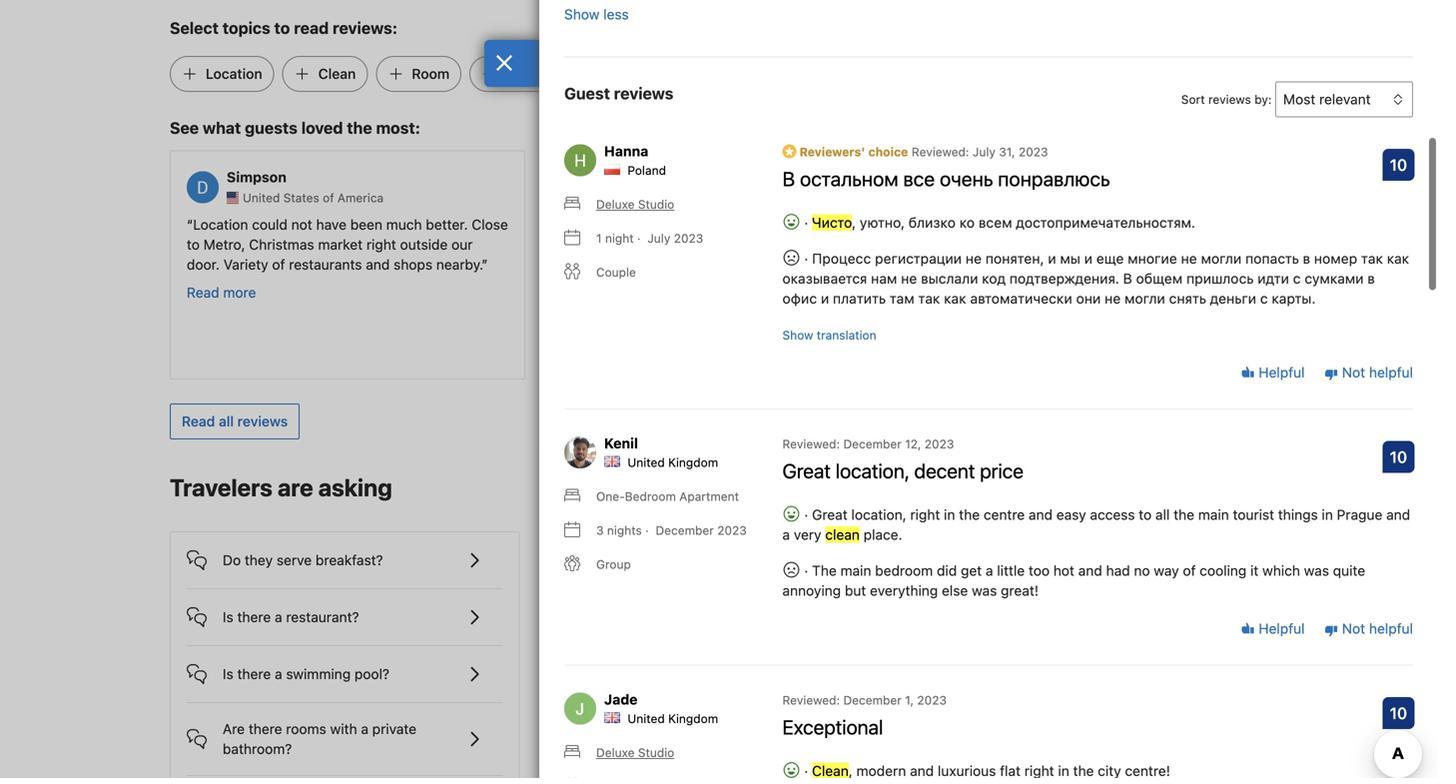 Task type: locate. For each thing, give the bounding box(es) containing it.
reviewed: for great location, decent price
[[783, 437, 840, 451]]

with up is there wi-fi? button at the bottom
[[704, 666, 731, 682]]

они
[[1076, 290, 1101, 306]]

location, inside the 'great location, right in the centre and easy access to all the main tourist things in prague and a very'
[[851, 506, 907, 523]]

deluxe for hanna
[[596, 197, 635, 211]]

2023 for reviewed: july 31, 2023
[[1019, 145, 1048, 159]]

are left asking
[[278, 473, 313, 501]]

0 horizontal spatial как
[[944, 290, 966, 306]]

location, for great location, right in the centre and easy access to all the main tourist things in prague and a very
[[851, 506, 907, 523]]

2 vertical spatial december
[[843, 693, 902, 707]]

1 " from the left
[[482, 256, 488, 273]]

1 vertical spatial так
[[918, 290, 940, 306]]

2 helpful from the top
[[1255, 620, 1305, 637]]

read inside this is a carousel with rotating slides. it displays featured reviews of the property. use the next and previous buttons to navigate. region
[[187, 284, 219, 301]]

1 " from the left
[[187, 216, 193, 233]]

hot
[[1053, 562, 1075, 579]]

milan
[[970, 169, 1007, 185]]

2 " from the left
[[558, 216, 564, 233]]

сумками
[[1305, 270, 1364, 286]]

с up карты.
[[1293, 270, 1301, 286]]

not down сумками
[[1342, 364, 1365, 381]]

0 vertical spatial not
[[1342, 364, 1365, 381]]

show for show less
[[564, 6, 600, 22]]

3 america from the left
[[1081, 191, 1127, 205]]

1 not from the top
[[1342, 364, 1365, 381]]

easy up the hot
[[1057, 506, 1086, 523]]

0 vertical spatial main
[[1185, 216, 1216, 233]]

2 horizontal spatial america
[[1081, 191, 1127, 205]]

a inside are there rooms with a private bathroom?
[[361, 721, 369, 737]]

united states of america image
[[227, 192, 239, 204], [598, 192, 610, 204]]

1 not helpful button from the top
[[1324, 363, 1413, 383]]

как
[[1387, 250, 1409, 266], [944, 290, 966, 306]]

a
[[783, 526, 790, 543], [649, 552, 656, 568], [986, 562, 993, 579], [275, 609, 282, 625], [275, 666, 282, 682], [735, 666, 743, 682], [361, 721, 369, 737]]

there
[[611, 552, 645, 568], [237, 609, 271, 625], [237, 666, 271, 682], [623, 666, 656, 682], [249, 721, 282, 737], [611, 723, 645, 739]]

reviewed: december 1, 2023
[[783, 693, 947, 707]]

1 vertical spatial with
[[704, 666, 731, 682]]

0 vertical spatial deluxe studio
[[596, 197, 674, 211]]

hanna
[[604, 143, 648, 159]]

deluxe studio link down regina
[[564, 195, 674, 213]]

is
[[1169, 256, 1180, 273], [1017, 276, 1027, 293], [1006, 296, 1017, 313]]

1 horizontal spatial reviews
[[614, 84, 674, 103]]

read up travelers at bottom left
[[182, 413, 215, 429]]

0 vertical spatial clean
[[930, 276, 964, 293]]

0 vertical spatial is
[[1169, 256, 1180, 273]]

all
[[1011, 316, 1025, 333], [219, 413, 234, 429], [1156, 506, 1170, 523]]

" down close
[[482, 256, 488, 273]]

not down quite
[[1342, 620, 1365, 637]]

в up great
[[783, 167, 795, 190]]

is up the key,
[[1169, 256, 1180, 273]]

there down they
[[237, 609, 271, 625]]

and inside the main bedroom did get a little too hot and had no way of cooling it which was quite annoying but everything else was great!
[[1078, 562, 1102, 579]]

helpful for так
[[1255, 364, 1305, 381]]

all inside the read all reviews button
[[219, 413, 234, 429]]

0 horizontal spatial clean
[[825, 526, 860, 543]]

2 america from the left
[[709, 191, 755, 205]]

1 vertical spatial all
[[219, 413, 234, 429]]

when
[[1077, 296, 1112, 313]]

0 vertical spatial december
[[843, 437, 902, 451]]

helpful button
[[1241, 363, 1305, 383], [1241, 619, 1305, 639]]

is there wi-fi?
[[597, 723, 690, 739]]

united states of america image down regina
[[598, 192, 610, 204]]

of down понравлюсь
[[1066, 191, 1077, 205]]

в left номер
[[1303, 250, 1310, 266]]

united states of america for not
[[243, 191, 384, 205]]

balcony
[[506, 65, 558, 82]]

0 horizontal spatial with
[[330, 721, 357, 737]]

1 united kingdom from the top
[[628, 455, 718, 469]]

show inside the list of reviews region
[[783, 328, 813, 342]]

topics
[[222, 18, 270, 37]]

0 horizontal spatial могли
[[1125, 290, 1165, 306]]

was inside " clean, comfortable, spacious, great ac! and you cannot beat the location, right on wenceslaus square….building was safe and secure
[[674, 256, 699, 273]]

1 kingdom from the top
[[668, 455, 718, 469]]

america up been
[[337, 191, 384, 205]]

december
[[843, 437, 902, 451], [656, 523, 714, 537], [843, 693, 902, 707]]

get down the key,
[[1143, 296, 1164, 313]]

2 deluxe studio link from the top
[[564, 743, 674, 761]]

0 vertical spatial with
[[1031, 276, 1058, 293]]

of inside " location could not have been much better. close to metro, christmas market right outside our door. variety of restaurants and shops nearby.
[[272, 256, 285, 273]]

0 horizontal spatial america
[[337, 191, 384, 205]]

rooms for balcony?
[[660, 666, 701, 682]]

with left private
[[330, 721, 357, 737]]

1 vertical spatial get
[[961, 562, 982, 579]]

2 horizontal spatial access
[[1090, 506, 1135, 523]]

and inside " location could not have been much better. close to metro, christmas market right outside our door. variety of restaurants and shops nearby.
[[366, 256, 390, 273]]

1 horizontal spatial all
[[1011, 316, 1025, 333]]

was
[[674, 256, 699, 273], [1304, 562, 1329, 579], [972, 582, 997, 599]]

1 america from the left
[[337, 191, 384, 205]]

is down the 3 at the bottom left of page
[[597, 552, 608, 568]]

1 united states of america from the left
[[243, 191, 384, 205]]

july
[[973, 145, 996, 159], [648, 231, 671, 245]]

1 horizontal spatial rooms
[[660, 666, 701, 682]]

0 vertical spatial read
[[187, 284, 219, 301]]

1 helpful button from the top
[[1241, 363, 1305, 383]]

show for show translation
[[783, 328, 813, 342]]

and inside " clean, comfortable, spacious, great ac! and you cannot beat the location, right on wenceslaus square….building was safe and secure
[[734, 256, 758, 273]]

1 united states of america image from the left
[[227, 192, 239, 204]]

rooms up bathroom?
[[286, 721, 326, 737]]

" up square
[[930, 216, 936, 233]]

1 vertical spatial clean
[[825, 526, 860, 543]]

get inside the main bedroom did get a little too hot and had no way of cooling it which was quite annoying but everything else was great!
[[961, 562, 982, 579]]

1
[[596, 231, 602, 245]]

and right the hot
[[1078, 562, 1102, 579]]

read more
[[187, 284, 256, 301]]

not helpful button for the main bedroom did get a little too hot and had no way of cooling it which was quite annoying but everything else was great!
[[1324, 619, 1413, 639]]

0 horizontal spatial july
[[648, 231, 671, 245]]

1 vertical spatial was
[[1304, 562, 1329, 579]]

deluxe studio for hanna
[[596, 197, 674, 211]]

reviewed: up exceptional
[[783, 693, 840, 707]]

уютно,
[[860, 214, 905, 231]]

0 vertical spatial с
[[1293, 270, 1301, 286]]

united kingdom for great location, decent price
[[628, 455, 718, 469]]

there inside "button"
[[623, 666, 656, 682]]

не up make
[[1181, 250, 1197, 266]]

united kingdom down kenil
[[628, 455, 718, 469]]

2 not from the top
[[1342, 620, 1365, 637]]

и right мы on the right of page
[[1084, 250, 1093, 266]]

july left 31,
[[973, 145, 996, 159]]

is up bathroom?
[[223, 666, 233, 682]]

0 vertical spatial not helpful button
[[1324, 363, 1413, 383]]

right inside " location could not have been much better. close to metro, christmas market right outside our door. variety of restaurants and shops nearby.
[[366, 236, 396, 253]]

reviewed: december 12, 2023
[[783, 437, 954, 451]]

great for great location, right in the centre and easy access to all the main tourist things in prague and a very
[[812, 506, 848, 523]]

get right did
[[961, 562, 982, 579]]

1 vertical spatial are
[[223, 721, 245, 737]]

2 scored 10 element from the top
[[1383, 441, 1415, 473]]

key,
[[1149, 276, 1174, 293]]

great
[[783, 459, 831, 482], [812, 506, 848, 523]]

states down понравлюсь
[[1026, 191, 1062, 205]]

0 vertical spatial get
[[1143, 296, 1164, 313]]

2 not helpful from the top
[[1338, 620, 1413, 637]]

· up оказывается on the right top of page
[[801, 250, 812, 266]]

charged
[[1021, 296, 1073, 313]]

location, up the safe
[[664, 236, 719, 253]]

clean up "your"
[[930, 276, 964, 293]]

" new converted apartment right off the main square and easy access to subway and supermarket underground.  the place is large and clean access is with an electronic key, make sure your phone is charged when you get there. facilities are all new,...
[[930, 216, 1244, 333]]

access up "had"
[[1090, 506, 1135, 523]]

0 vertical spatial great
[[783, 459, 831, 482]]

3
[[596, 523, 604, 537]]

united states of america image down simpson
[[227, 192, 239, 204]]

show less
[[564, 6, 629, 22]]

not for процесс регистрации не понятен, и мы и еще многие не могли попасть в номер так как оказывается нам не выслали код подтверждения. в общем пришлось идти с сумками в офис и платить там так как автоматически они не могли снять деньги с карты.
[[1342, 364, 1365, 381]]

1 vertical spatial location
[[193, 216, 248, 233]]

there inside are there rooms with a private bathroom?
[[249, 721, 282, 737]]

main inside the 'great location, right in the centre and easy access to all the main tourist things in prague and a very'
[[1198, 506, 1229, 523]]

0 horizontal spatial all
[[219, 413, 234, 429]]

· чисто , уютно, близко ко всем достопримечательностям.
[[801, 214, 1196, 231]]

2 helpful button from the top
[[1241, 619, 1305, 639]]

asking
[[318, 473, 392, 501]]

"
[[187, 216, 193, 233], [558, 216, 564, 233], [930, 216, 936, 233]]

1 horizontal spatial clean
[[930, 276, 964, 293]]

december up great location, decent price
[[843, 437, 902, 451]]

1 horizontal spatial in
[[1322, 506, 1333, 523]]

· up very
[[801, 506, 812, 523]]

is for is there a spa?
[[597, 552, 608, 568]]

2 horizontal spatial и
[[1084, 250, 1093, 266]]

2023 right 1,
[[917, 693, 947, 707]]

electronic
[[1081, 276, 1145, 293]]

2 united states of america image from the left
[[598, 192, 610, 204]]

0 vertical spatial you
[[853, 216, 876, 233]]

0 vertical spatial rooms
[[660, 666, 701, 682]]

and
[[823, 216, 849, 233]]

access up phone
[[968, 276, 1013, 293]]

deluxe studio up comfortable,
[[596, 197, 674, 211]]

там
[[890, 290, 915, 306]]

reviewed: july 31, 2023
[[912, 145, 1048, 159]]

a inside "button"
[[735, 666, 743, 682]]

2 vertical spatial with
[[330, 721, 357, 737]]

1 vertical spatial kingdom
[[668, 711, 718, 725]]

with inside are there rooms with a private bathroom?
[[330, 721, 357, 737]]

easy inside the 'great location, right in the centre and easy access to all the main tourist things in prague and a very'
[[1057, 506, 1086, 523]]

0 vertical spatial july
[[973, 145, 996, 159]]

converted
[[966, 216, 1031, 233]]

2 not helpful button from the top
[[1324, 619, 1413, 639]]

0 vertical spatial studio
[[638, 197, 674, 211]]

restaurants
[[289, 256, 362, 273]]

" inside " clean, comfortable, spacious, great ac! and you cannot beat the location, right on wenceslaus square….building was safe and secure
[[558, 216, 564, 233]]

the right loved
[[347, 118, 372, 137]]

scored 10 element for price
[[1383, 441, 1415, 473]]

rooms inside 'are there rooms with a balcony?' "button"
[[660, 666, 701, 682]]

united down kenil
[[628, 455, 665, 469]]

regina
[[598, 169, 645, 185]]

1 helpful from the top
[[1255, 364, 1305, 381]]

kingdom for exceptional
[[668, 711, 718, 725]]

close image
[[495, 55, 513, 71]]

access inside the 'great location, right in the centre and easy access to all the main tourist things in prague and a very'
[[1090, 506, 1135, 523]]

is down понятен,
[[1017, 276, 1027, 293]]

1 vertical spatial helpful button
[[1241, 619, 1305, 639]]

так right номер
[[1361, 250, 1383, 266]]

get inside " new converted apartment right off the main square and easy access to subway and supermarket underground.  the place is large and clean access is with an electronic key, make sure your phone is charged when you get there. facilities are all new,...
[[1143, 296, 1164, 313]]

are there rooms with a private bathroom?
[[223, 721, 417, 757]]

1 helpful from the top
[[1369, 364, 1413, 381]]

" for outside
[[482, 256, 488, 273]]

rooms for private
[[286, 721, 326, 737]]

1 vertical spatial deluxe studio
[[596, 745, 674, 759]]

1 horizontal spatial with
[[704, 666, 731, 682]]

" down wenceslaus
[[805, 256, 811, 273]]

идти
[[1258, 270, 1289, 286]]

deluxe for jade
[[596, 745, 635, 759]]

and up place
[[1157, 236, 1181, 253]]

deluxe studio
[[596, 197, 674, 211], [596, 745, 674, 759]]

a inside the 'great location, right in the centre and easy access to all the main tourist things in prague and a very'
[[783, 526, 790, 543]]

1 vertical spatial not helpful button
[[1324, 619, 1413, 639]]

studio for jade
[[638, 745, 674, 759]]

0 vertical spatial могли
[[1201, 250, 1242, 266]]

не up там
[[901, 270, 917, 286]]

2 in from the left
[[1322, 506, 1333, 523]]

our
[[452, 236, 473, 253]]

of right way on the bottom right
[[1183, 562, 1196, 579]]

is for is there a restaurant?
[[223, 609, 233, 625]]

автоматически
[[970, 290, 1072, 306]]

kingdom down are there rooms with a balcony?
[[668, 711, 718, 725]]

loved
[[301, 118, 343, 137]]

right inside " clean, comfortable, spacious, great ac! and you cannot beat the location, right on wenceslaus square….building was safe and secure
[[722, 236, 752, 253]]

main left tourist
[[1198, 506, 1229, 523]]

reviews up "travelers are asking"
[[237, 413, 288, 429]]

reviews left by:
[[1208, 92, 1251, 106]]

0 horizontal spatial in
[[944, 506, 955, 523]]

1 vertical spatial are
[[278, 473, 313, 501]]

not helpful for the main bedroom did get a little too hot and had no way of cooling it which was quite annoying but everything else was great!
[[1338, 620, 1413, 637]]

to up "door."
[[187, 236, 200, 253]]

swimming
[[286, 666, 351, 682]]

0 vertical spatial helpful
[[1255, 364, 1305, 381]]

united states of america
[[243, 191, 384, 205], [614, 191, 755, 205]]

и left мы on the right of page
[[1048, 250, 1056, 266]]

tourist
[[1233, 506, 1274, 523]]

1 vertical spatial studio
[[638, 745, 674, 759]]

deluxe studio for jade
[[596, 745, 674, 759]]

1 horizontal spatial с
[[1293, 270, 1301, 286]]

united
[[243, 191, 280, 205], [614, 191, 651, 205], [986, 191, 1023, 205], [628, 455, 665, 469], [628, 711, 665, 725]]

breakfast?
[[316, 552, 383, 568]]

rooms
[[660, 666, 701, 682], [286, 721, 326, 737]]

fi?
[[672, 723, 690, 739]]

2 helpful from the top
[[1369, 620, 1413, 637]]

helpful for процесс регистрации не понятен, и мы и еще многие не могли попасть в номер так как оказывается нам не выслали код подтверждения. в общем пришлось идти с сумками в офис и платить там так как автоматически они не могли снять деньги с карты.
[[1369, 364, 1413, 381]]

1 horizontal spatial united states of america
[[614, 191, 755, 205]]

of inside the main bedroom did get a little too hot and had no way of cooling it which was quite annoying but everything else was great!
[[1183, 562, 1196, 579]]

great
[[759, 216, 793, 233]]

1 scored 10 element from the top
[[1383, 149, 1415, 181]]

is right phone
[[1006, 296, 1017, 313]]

not helpful button for процесс регистрации не понятен, и мы и еще многие не могли попасть в номер так как оказывается нам не выслали код подтверждения. в общем пришлось идти с сумками в офис и платить там так как автоматически они не могли снять деньги с карты.
[[1324, 363, 1413, 383]]

понравлюсь
[[998, 167, 1110, 190]]

are inside "button"
[[597, 666, 619, 682]]

square….building
[[558, 256, 670, 273]]

are for are there rooms with a balcony?
[[597, 666, 619, 682]]

,
[[852, 214, 856, 231]]

1 states from the left
[[283, 191, 319, 205]]

july right beat
[[648, 231, 671, 245]]

в inside процесс регистрации не понятен, и мы и еще многие не могли попасть в номер так как оказывается нам не выслали код подтверждения. в общем пришлось идти с сумками в офис и платить там так как автоматически они не могли снять деньги с карты.
[[1123, 270, 1132, 286]]

2 " from the left
[[805, 256, 811, 273]]

1 vertical spatial scored 10 element
[[1383, 441, 1415, 473]]

rooms inside are there rooms with a private bathroom?
[[286, 721, 326, 737]]

right up subway
[[1105, 216, 1135, 233]]

2 kingdom from the top
[[668, 711, 718, 725]]

1 vertical spatial в
[[1368, 270, 1375, 286]]

2 horizontal spatial states
[[1026, 191, 1062, 205]]

1 deluxe studio from the top
[[596, 197, 674, 211]]

was left the safe
[[674, 256, 699, 273]]

more
[[223, 284, 256, 301]]

clean inside the list of reviews region
[[825, 526, 860, 543]]

show inside button
[[564, 6, 600, 22]]

1 not helpful from the top
[[1338, 364, 1413, 381]]

are up bathroom?
[[223, 721, 245, 737]]

0 vertical spatial location,
[[664, 236, 719, 253]]

was left quite
[[1304, 562, 1329, 579]]

0 horizontal spatial get
[[961, 562, 982, 579]]

0 horizontal spatial в
[[783, 167, 795, 190]]

is down do
[[223, 609, 233, 625]]

to inside " location could not have been much better. close to metro, christmas market right outside our door. variety of restaurants and shops nearby.
[[187, 236, 200, 253]]

2 10 from the top
[[1390, 447, 1407, 466]]

1 vertical spatial 10
[[1390, 447, 1407, 466]]

2 deluxe studio from the top
[[596, 745, 674, 759]]

1 horizontal spatial easy
[[1057, 506, 1086, 523]]

there for is there a swimming pool?
[[237, 666, 271, 682]]

1 studio from the top
[[638, 197, 674, 211]]

" inside " new converted apartment right off the main square and easy access to subway and supermarket underground.  the place is large and clean access is with an electronic key, make sure your phone is charged when you get there. facilities are all new,...
[[930, 216, 936, 233]]

reviewed: up в остальном все очень понравлюсь
[[912, 145, 969, 159]]

· up wenceslaus
[[804, 214, 808, 231]]

1 vertical spatial как
[[944, 290, 966, 306]]

2 vertical spatial main
[[840, 562, 871, 579]]

3 " from the left
[[930, 216, 936, 233]]

things
[[1278, 506, 1318, 523]]

better.
[[426, 216, 468, 233]]

with
[[1031, 276, 1058, 293], [704, 666, 731, 682], [330, 721, 357, 737]]

2 horizontal spatial with
[[1031, 276, 1058, 293]]

2 horizontal spatial "
[[930, 216, 936, 233]]

you down the electronic
[[1116, 296, 1139, 313]]

a left very
[[783, 526, 790, 543]]

1 vertical spatial в
[[1123, 270, 1132, 286]]

deluxe studio link for jade
[[564, 743, 674, 761]]

door.
[[187, 256, 220, 273]]

to up no
[[1139, 506, 1152, 523]]

1 deluxe from the top
[[596, 197, 635, 211]]

united inside milan united states of america
[[986, 191, 1023, 205]]

1 deluxe studio link from the top
[[564, 195, 674, 213]]

all down автоматически
[[1011, 316, 1025, 333]]

0 vertical spatial reviewed:
[[912, 145, 969, 159]]

a left the "swimming"
[[275, 666, 282, 682]]

easy down converted
[[1005, 236, 1035, 253]]

rooms up fi?
[[660, 666, 701, 682]]

1 vertical spatial read
[[182, 413, 215, 429]]

1 horizontal spatial america
[[709, 191, 755, 205]]

america up достопримечательностям.
[[1081, 191, 1127, 205]]

december up the spa?
[[656, 523, 714, 537]]

остальном
[[800, 167, 899, 190]]

1 vertical spatial deluxe studio link
[[564, 743, 674, 761]]

3 states from the left
[[1026, 191, 1062, 205]]

в
[[783, 167, 795, 190], [1123, 270, 1132, 286]]

there for are there rooms with a private bathroom?
[[249, 721, 282, 737]]

are there rooms with a private bathroom? button
[[187, 703, 503, 759]]

there up bathroom?
[[249, 721, 282, 737]]

guest reviews
[[564, 84, 674, 103]]

1 vertical spatial rooms
[[286, 721, 326, 737]]

are inside are there rooms with a private bathroom?
[[223, 721, 245, 737]]

1 vertical spatial с
[[1260, 290, 1268, 306]]

a left restaurant?
[[275, 609, 282, 625]]

0 horizontal spatial reviews
[[237, 413, 288, 429]]

with inside "button"
[[704, 666, 731, 682]]

2 vertical spatial was
[[972, 582, 997, 599]]

all inside the 'great location, right in the centre and easy access to all the main tourist things in prague and a very'
[[1156, 506, 1170, 523]]

helpful button for of
[[1241, 619, 1305, 639]]

2 vertical spatial location,
[[851, 506, 907, 523]]

1 in from the left
[[944, 506, 955, 523]]

в down еще on the top
[[1123, 270, 1132, 286]]

1 horizontal spatial show
[[783, 328, 813, 342]]

square
[[930, 236, 974, 253]]

secure
[[762, 256, 805, 273]]

helpful down карты.
[[1255, 364, 1305, 381]]

main up 'large'
[[1185, 216, 1216, 233]]

0 vertical spatial так
[[1361, 250, 1383, 266]]

1 horizontal spatial united states of america image
[[598, 192, 610, 204]]

scored 10 element
[[1383, 149, 1415, 181], [1383, 441, 1415, 473], [1383, 697, 1415, 729]]

2 united states of america from the left
[[614, 191, 755, 205]]

0 vertical spatial are
[[597, 666, 619, 682]]

попасть
[[1245, 250, 1299, 266]]

2023
[[1019, 145, 1048, 159], [674, 231, 703, 245], [925, 437, 954, 451], [717, 523, 747, 537], [917, 693, 947, 707]]

1 vertical spatial you
[[1116, 296, 1139, 313]]

1 vertical spatial united kingdom
[[628, 711, 718, 725]]

0 vertical spatial в
[[783, 167, 795, 190]]

show left less
[[564, 6, 600, 22]]

1 10 from the top
[[1390, 155, 1407, 174]]

great inside the 'great location, right in the centre and easy access to all the main tourist things in prague and a very'
[[812, 506, 848, 523]]

united states of america up not
[[243, 191, 384, 205]]

a left the spa?
[[649, 552, 656, 568]]

on
[[756, 236, 772, 253]]

1 horizontal spatial you
[[1116, 296, 1139, 313]]

states up not
[[283, 191, 319, 205]]

clean inside " new converted apartment right off the main square and easy access to subway and supermarket underground.  the place is large and clean access is with an electronic key, make sure your phone is charged when you get there. facilities are all new,...
[[930, 276, 964, 293]]

как right номер
[[1387, 250, 1409, 266]]

with up charged
[[1031, 276, 1058, 293]]

0 horizontal spatial united states of america image
[[227, 192, 239, 204]]

easy inside " new converted apartment right off the main square and easy access to subway and supermarket underground.  the place is large and clean access is with an electronic key, make sure your phone is charged when you get there. facilities are all new,...
[[1005, 236, 1035, 253]]

1 vertical spatial reviewed:
[[783, 437, 840, 451]]

with for are there rooms with a private bathroom?
[[330, 721, 357, 737]]

clean
[[930, 276, 964, 293], [825, 526, 860, 543]]

helpful down which
[[1255, 620, 1305, 637]]

пришлось
[[1187, 270, 1254, 286]]

united kingdom down are there rooms with a balcony?
[[628, 711, 718, 725]]

2 deluxe from the top
[[596, 745, 635, 759]]

main up but
[[840, 562, 871, 579]]

market
[[318, 236, 363, 253]]

there.
[[1168, 296, 1205, 313]]

spa?
[[660, 552, 690, 568]]

и
[[1048, 250, 1056, 266], [1084, 250, 1093, 266], [821, 290, 829, 306]]

2 horizontal spatial reviews
[[1208, 92, 1251, 106]]

1 horizontal spatial как
[[1387, 250, 1409, 266]]

" inside " location could not have been much better. close to metro, christmas market right outside our door. variety of restaurants and shops nearby.
[[187, 216, 193, 233]]

2 states from the left
[[655, 191, 691, 205]]

1 horizontal spatial "
[[558, 216, 564, 233]]

0 vertical spatial all
[[1011, 316, 1025, 333]]

"
[[482, 256, 488, 273], [805, 256, 811, 273]]

0 vertical spatial access
[[1039, 236, 1084, 253]]

0 vertical spatial not helpful
[[1338, 364, 1413, 381]]

right down been
[[366, 236, 396, 253]]

large
[[1183, 256, 1216, 273]]

2 united kingdom from the top
[[628, 711, 718, 725]]

reviews right "guest"
[[614, 84, 674, 103]]

a left private
[[361, 721, 369, 737]]

jade
[[604, 691, 638, 707]]

deluxe down is there wi-fi?
[[596, 745, 635, 759]]

2 studio from the top
[[638, 745, 674, 759]]

location down 'topics'
[[206, 65, 262, 82]]

united kingdom for exceptional
[[628, 711, 718, 725]]

great for great location, decent price
[[783, 459, 831, 482]]

·
[[804, 214, 808, 231], [637, 231, 641, 245], [801, 250, 812, 266], [801, 506, 812, 523], [645, 523, 649, 537], [801, 562, 812, 579]]

1 vertical spatial not helpful
[[1338, 620, 1413, 637]]



Task type: describe. For each thing, give the bounding box(es) containing it.
see
[[170, 118, 199, 137]]

everything
[[870, 582, 938, 599]]

reviews for guest
[[614, 84, 674, 103]]

3 nights · december 2023
[[596, 523, 747, 537]]

new,...
[[1029, 316, 1069, 333]]

deluxe studio link for hanna
[[564, 195, 674, 213]]

your
[[930, 296, 958, 313]]

cannot
[[558, 236, 603, 253]]

· right nights
[[645, 523, 649, 537]]

location, for great location, decent price
[[836, 459, 910, 482]]

reviews:
[[333, 18, 398, 37]]

subway
[[1104, 236, 1153, 253]]

location inside " location could not have been much better. close to metro, christmas market right outside our door. variety of restaurants and shops nearby.
[[193, 216, 248, 233]]

translation
[[817, 328, 877, 342]]

with for are there rooms with a balcony?
[[704, 666, 731, 682]]

show less button
[[564, 0, 629, 32]]

1 horizontal spatial так
[[1361, 250, 1383, 266]]

чисто
[[812, 214, 852, 231]]

less
[[603, 6, 629, 22]]

понятен,
[[986, 250, 1044, 266]]

not helpful for процесс регистрации не понятен, и мы и еще многие не могли попасть в номер так как оказывается нам не выслали код подтверждения. в общем пришлось идти с сумками в офис и платить там так как автоматически они не могли снять деньги с карты.
[[1338, 364, 1413, 381]]

united down regina
[[614, 191, 651, 205]]

1 horizontal spatial в
[[1368, 270, 1375, 286]]

december for exceptional
[[843, 693, 902, 707]]

are there rooms with a balcony?
[[597, 666, 804, 682]]

travelers
[[170, 473, 273, 501]]

they
[[245, 552, 273, 568]]

еще
[[1096, 250, 1124, 266]]

america inside milan united states of america
[[1081, 191, 1127, 205]]

· up annoying
[[801, 562, 812, 579]]

не right 'они'
[[1105, 290, 1121, 306]]

reviewed: for exceptional
[[783, 693, 840, 707]]

do
[[223, 552, 241, 568]]

america for have
[[337, 191, 384, 205]]

helpful button for номер
[[1241, 363, 1305, 383]]

there for is there wi-fi?
[[611, 723, 645, 739]]

a inside the main bedroom did get a little too hot and had no way of cooling it which was quite annoying but everything else was great!
[[986, 562, 993, 579]]

studio for hanna
[[638, 197, 674, 211]]

0 horizontal spatial и
[[821, 290, 829, 306]]

1 horizontal spatial july
[[973, 145, 996, 159]]

december for great location, decent price
[[843, 437, 902, 451]]

simpson
[[227, 169, 287, 185]]

is there a restaurant?
[[223, 609, 359, 625]]

" location could not have been much better. close to metro, christmas market right outside our door. variety of restaurants and shops nearby.
[[187, 216, 508, 273]]

to inside " new converted apartment right off the main square and easy access to subway and supermarket underground.  the place is large and clean access is with an electronic key, make sure your phone is charged when you get there. facilities are all new,...
[[1088, 236, 1101, 253]]

underground.
[[1015, 256, 1102, 273]]

to inside the 'great location, right in the centre and easy access to all the main tourist things in prague and a very'
[[1139, 506, 1152, 523]]

balcony?
[[746, 666, 804, 682]]

read more button
[[187, 283, 256, 303]]

show translation link
[[783, 326, 877, 344]]

do they serve breakfast?
[[223, 552, 383, 568]]

of up have
[[323, 191, 334, 205]]

read for read more
[[187, 284, 219, 301]]

milan united states of america
[[970, 169, 1127, 205]]

is there a swimming pool? button
[[187, 646, 503, 686]]

1 vertical spatial access
[[968, 276, 1013, 293]]

to left "read" in the top of the page
[[274, 18, 290, 37]]

the
[[812, 562, 837, 579]]

the inside " clean, comfortable, spacious, great ac! and you cannot beat the location, right on wenceslaus square….building was safe and secure
[[639, 236, 660, 253]]

0 horizontal spatial are
[[278, 473, 313, 501]]

an
[[1062, 276, 1077, 293]]

which
[[1262, 562, 1300, 579]]

place.
[[864, 526, 902, 543]]

clean
[[318, 65, 356, 82]]

all inside " new converted apartment right off the main square and easy access to subway and supermarket underground.  the place is large and clean access is with an electronic key, make sure your phone is charged when you get there. facilities are all new,...
[[1011, 316, 1025, 333]]

states for could
[[283, 191, 319, 205]]

снять
[[1169, 290, 1206, 306]]

with inside " new converted apartment right off the main square and easy access to subway and supermarket underground.  the place is large and clean access is with an electronic key, make sure your phone is charged when you get there. facilities are all new,...
[[1031, 276, 1058, 293]]

wi-
[[649, 723, 672, 739]]

" for location could not have been much better. close to metro, christmas market right outside our door. variety of restaurants and shops nearby.
[[187, 216, 193, 233]]

restaurant?
[[286, 609, 359, 625]]

2023 up the safe
[[674, 231, 703, 245]]

couple
[[596, 265, 636, 279]]

there for is there a restaurant?
[[237, 609, 271, 625]]

main inside " new converted apartment right off the main square and easy access to subway and supermarket underground.  the place is large and clean access is with an electronic key, make sure your phone is charged when you get there. facilities are all new,...
[[1185, 216, 1216, 233]]

not for the main bedroom did get a little too hot and had no way of cooling it which was quite annoying but everything else was great!
[[1342, 620, 1365, 637]]

0 vertical spatial location
[[206, 65, 262, 82]]

list of reviews region
[[552, 117, 1425, 778]]

of up spacious,
[[694, 191, 706, 205]]

2 vertical spatial is
[[1006, 296, 1017, 313]]

there for is there a spa?
[[611, 552, 645, 568]]

не up выслали
[[966, 250, 982, 266]]

is there a restaurant? button
[[187, 589, 503, 629]]

you inside " new converted apartment right off the main square and easy access to subway and supermarket underground.  the place is large and clean access is with an electronic key, make sure your phone is charged when you get there. facilities are all new,...
[[1116, 296, 1139, 313]]

bedroom
[[875, 562, 933, 579]]

are for are there rooms with a private bathroom?
[[223, 721, 245, 737]]

kingdom for great location, decent price
[[668, 455, 718, 469]]

night
[[605, 231, 634, 245]]

group
[[596, 557, 631, 571]]

1 horizontal spatial и
[[1048, 250, 1056, 266]]

3 10 from the top
[[1390, 703, 1407, 722]]

the up way on the bottom right
[[1174, 506, 1195, 523]]

is for is there a swimming pool?
[[223, 666, 233, 682]]

3 scored 10 element from the top
[[1383, 697, 1415, 729]]

номер
[[1314, 250, 1358, 266]]

the right off
[[1160, 216, 1181, 233]]

way
[[1154, 562, 1179, 579]]

2023 left very
[[717, 523, 747, 537]]

poland
[[628, 163, 666, 177]]

2 horizontal spatial was
[[1304, 562, 1329, 579]]

31,
[[999, 145, 1015, 159]]

centre
[[984, 506, 1025, 523]]

are inside " new converted apartment right off the main square and easy access to subway and supermarket underground.  the place is large and clean access is with an electronic key, make sure your phone is charged when you get there. facilities are all new,...
[[987, 316, 1007, 333]]

helpful for the main bedroom did get a little too hot and had no way of cooling it which was quite annoying but everything else was great!
[[1369, 620, 1413, 637]]

1 horizontal spatial access
[[1039, 236, 1084, 253]]

в остальном все очень понравлюсь
[[783, 167, 1110, 190]]

very
[[794, 526, 822, 543]]

is for is there wi-fi?
[[597, 723, 608, 739]]

sort
[[1181, 92, 1205, 106]]

деньги
[[1210, 290, 1257, 306]]

1 vertical spatial is
[[1017, 276, 1027, 293]]

" for clean, comfortable, spacious, great ac! and you cannot beat the location, right on wenceslaus square….building was safe and secure
[[558, 216, 564, 233]]

united states of america for spacious,
[[614, 191, 755, 205]]

there for are there rooms with a balcony?
[[623, 666, 656, 682]]

great location, decent price
[[783, 459, 1024, 482]]

you inside " clean, comfortable, spacious, great ac! and you cannot beat the location, right on wenceslaus square….building was safe and secure
[[853, 216, 876, 233]]

1 horizontal spatial могли
[[1201, 250, 1242, 266]]

and right prague
[[1386, 506, 1410, 523]]

10 for price
[[1390, 447, 1407, 466]]

been
[[350, 216, 382, 233]]

united states of america image for simpson
[[227, 192, 239, 204]]

sure
[[1216, 276, 1244, 293]]

reviews for sort
[[1208, 92, 1251, 106]]

off
[[1139, 216, 1157, 233]]

scored 10 element for очень
[[1383, 149, 1415, 181]]

guests
[[245, 118, 298, 137]]

new
[[936, 216, 962, 233]]

1 vertical spatial december
[[656, 523, 714, 537]]

reviewers' choice
[[797, 145, 908, 159]]

location, inside " clean, comfortable, spacious, great ac! and you cannot beat the location, right on wenceslaus square….building was safe and secure
[[664, 236, 719, 253]]

shops
[[394, 256, 433, 273]]

prague
[[1337, 506, 1383, 523]]

the left centre
[[959, 506, 980, 523]]

" for wenceslaus
[[805, 256, 811, 273]]

and up sure
[[1219, 256, 1243, 273]]

общем
[[1136, 270, 1183, 286]]

ac!
[[797, 216, 820, 233]]

and down converted
[[978, 236, 1002, 253]]

right inside " new converted apartment right off the main square and easy access to subway and supermarket underground.  the place is large and clean access is with an electronic key, make sure your phone is charged when you get there. facilities are all new,...
[[1105, 216, 1135, 233]]

0 horizontal spatial в
[[1303, 250, 1310, 266]]

states inside milan united states of america
[[1026, 191, 1062, 205]]

outside
[[400, 236, 448, 253]]

variety
[[223, 256, 268, 273]]

states for comfortable,
[[655, 191, 691, 205]]

main inside the main bedroom did get a little too hot and had no way of cooling it which was quite annoying but everything else was great!
[[840, 562, 871, 579]]

phone
[[962, 296, 1002, 313]]

spacious,
[[694, 216, 756, 233]]

reviews inside button
[[237, 413, 288, 429]]

1 vertical spatial могли
[[1125, 290, 1165, 306]]

the up the electronic
[[1106, 256, 1127, 273]]

have
[[316, 216, 347, 233]]

read all reviews
[[182, 413, 288, 429]]

see what guests loved the most:
[[170, 118, 420, 137]]

place
[[1131, 256, 1165, 273]]

· right beat
[[637, 231, 641, 245]]

helpful for cooling
[[1255, 620, 1305, 637]]

10 for очень
[[1390, 155, 1407, 174]]

read for read all reviews
[[182, 413, 215, 429]]

united down simpson
[[243, 191, 280, 205]]

united down jade
[[628, 711, 665, 725]]

beat
[[606, 236, 635, 253]]

too
[[1029, 562, 1050, 579]]

карты.
[[1272, 290, 1316, 306]]

код
[[982, 270, 1006, 286]]

right inside the 'great location, right in the centre and easy access to all the main tourist things in prague and a very'
[[910, 506, 940, 523]]

and right centre
[[1029, 506, 1053, 523]]

of inside milan united states of america
[[1066, 191, 1077, 205]]

select
[[170, 18, 219, 37]]

read
[[294, 18, 329, 37]]

united states of america image for regina
[[598, 192, 610, 204]]

choice
[[868, 145, 908, 159]]

процесс регистрации не понятен, и мы и еще многие не могли попасть в номер так как оказывается нам не выслали код подтверждения. в общем пришлось идти с сумками в офис и платить там так как автоматически они не могли снять деньги с карты.
[[783, 250, 1409, 306]]

мы
[[1060, 250, 1081, 266]]

little
[[997, 562, 1025, 579]]

2023 for reviewed: december 12, 2023
[[925, 437, 954, 451]]

оказывается
[[783, 270, 867, 286]]

decent
[[914, 459, 975, 482]]

america for great
[[709, 191, 755, 205]]

facilities
[[930, 316, 983, 333]]

this is a carousel with rotating slides. it displays featured reviews of the property. use the next and previous buttons to navigate. region
[[154, 142, 1284, 387]]

2023 for reviewed: december 1, 2023
[[917, 693, 947, 707]]



Task type: vqa. For each thing, say whether or not it's contained in the screenshot.
the balcony?
yes



